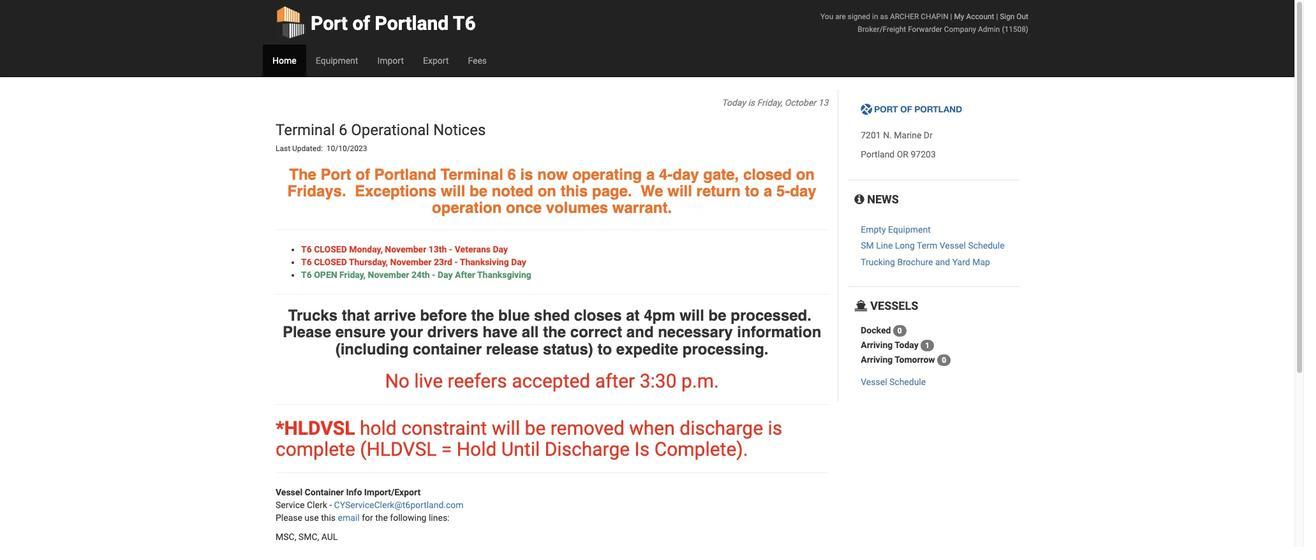 Task type: locate. For each thing, give the bounding box(es) containing it.
to left 5-
[[745, 183, 760, 200]]

vessel for vessel container info import/export service clerk - cyserviceclerk@t6portland.com please use this email for the following lines:
[[276, 488, 303, 498]]

| left 'sign'
[[997, 12, 999, 21]]

closed
[[744, 166, 792, 184]]

equipment button
[[306, 45, 368, 77]]

0 horizontal spatial this
[[321, 513, 336, 523]]

necessary
[[658, 324, 733, 342]]

terminal inside terminal 6 operational notices last updated:  10/10/2023
[[276, 121, 335, 139]]

arriving down docked
[[861, 340, 893, 350]]

1 horizontal spatial a
[[764, 183, 773, 200]]

vessel inside vessel container info import/export service clerk - cyserviceclerk@t6portland.com please use this email for the following lines:
[[276, 488, 303, 498]]

0 vertical spatial equipment
[[316, 56, 358, 66]]

fees
[[468, 56, 487, 66]]

day up thanksiving in the top of the page
[[493, 244, 508, 255]]

t6 up trucks
[[301, 257, 312, 267]]

on right 5-
[[796, 166, 815, 184]]

and inside empty equipment sm line long term vessel schedule trucking brochure and yard map
[[936, 257, 951, 267]]

schedule up map
[[969, 241, 1005, 251]]

is inside the port of portland terminal 6 is now operating a 4-day gate, closed on fridays .  exceptions will be noted on this page.  we will return to a 5-day operation once volumes warrant.
[[521, 166, 533, 184]]

vessel for vessel schedule
[[861, 377, 888, 388]]

and
[[936, 257, 951, 267], [627, 324, 654, 342]]

1 vertical spatial equipment
[[889, 225, 931, 235]]

veterans
[[455, 244, 491, 255]]

0 horizontal spatial friday,
[[340, 270, 366, 280]]

0 horizontal spatial the
[[375, 513, 388, 523]]

discharge
[[545, 439, 630, 461]]

dr
[[924, 130, 933, 141]]

1 horizontal spatial this
[[561, 183, 588, 200]]

and right "correct"
[[627, 324, 654, 342]]

smc,
[[299, 532, 319, 543]]

live
[[415, 370, 443, 393]]

on right noted
[[538, 183, 557, 200]]

1 vertical spatial closed
[[314, 257, 347, 267]]

vessel down docked 0 arriving today 1 arriving tomorrow 0
[[861, 377, 888, 388]]

1 vertical spatial schedule
[[890, 377, 926, 388]]

1 horizontal spatial terminal
[[441, 166, 504, 184]]

2 horizontal spatial vessel
[[940, 241, 966, 251]]

1 vertical spatial 0
[[942, 356, 947, 365]]

1 vertical spatial vessel
[[861, 377, 888, 388]]

6 inside terminal 6 operational notices last updated:  10/10/2023
[[339, 121, 348, 139]]

my account link
[[955, 12, 995, 21]]

1 vertical spatial arriving
[[861, 355, 893, 365]]

tomorrow
[[895, 355, 936, 365]]

once
[[506, 199, 542, 217]]

portland down terminal 6 operational notices last updated:  10/10/2023
[[374, 166, 437, 184]]

is right discharge
[[768, 417, 783, 440]]

1 vertical spatial terminal
[[441, 166, 504, 184]]

at
[[626, 307, 640, 325]]

this right use at the left
[[321, 513, 336, 523]]

equipment right home
[[316, 56, 358, 66]]

please down service
[[276, 513, 303, 523]]

97203
[[911, 150, 936, 160]]

schedule
[[969, 241, 1005, 251], [890, 377, 926, 388]]

2 vertical spatial is
[[768, 417, 783, 440]]

we
[[641, 183, 664, 200]]

noted
[[492, 183, 534, 200]]

be left noted
[[470, 183, 488, 200]]

t6 up fees
[[453, 12, 476, 34]]

6 inside the port of portland terminal 6 is now operating a 4-day gate, closed on fridays .  exceptions will be noted on this page.  we will return to a 5-day operation once volumes warrant.
[[508, 166, 516, 184]]

is left october
[[748, 98, 755, 108]]

portland down 7201
[[861, 150, 895, 160]]

1 closed from the top
[[314, 244, 347, 255]]

news
[[865, 193, 899, 206]]

ensure
[[336, 324, 386, 342]]

will inside hold constraint will be removed when discharge is complete (hldvsl = hold until discharge is complete).
[[492, 417, 520, 440]]

- right 23rd
[[455, 257, 458, 267]]

1 horizontal spatial 0
[[942, 356, 947, 365]]

0 vertical spatial 0
[[898, 327, 903, 336]]

admin
[[979, 25, 1001, 34]]

please inside trucks that arrive before the blue shed closes at 4pm will be processed. please ensure your drivers have all the correct and necessary information (including container release status) to expedite processing.
[[283, 324, 331, 342]]

is left now
[[521, 166, 533, 184]]

please left that
[[283, 324, 331, 342]]

1 horizontal spatial |
[[997, 12, 999, 21]]

0 right tomorrow
[[942, 356, 947, 365]]

please
[[283, 324, 331, 342], [276, 513, 303, 523]]

2 | from the left
[[997, 12, 999, 21]]

this inside the port of portland terminal 6 is now operating a 4-day gate, closed on fridays .  exceptions will be noted on this page.  we will return to a 5-day operation once volumes warrant.
[[561, 183, 588, 200]]

1 vertical spatial to
[[598, 341, 612, 358]]

- inside vessel container info import/export service clerk - cyserviceclerk@t6portland.com please use this email for the following lines:
[[330, 500, 332, 511]]

is
[[748, 98, 755, 108], [521, 166, 533, 184], [768, 417, 783, 440]]

company
[[945, 25, 977, 34]]

aul
[[322, 532, 338, 543]]

be up processing.
[[709, 307, 727, 325]]

open
[[314, 270, 337, 280]]

status)
[[543, 341, 594, 358]]

5-
[[777, 183, 791, 200]]

expedite
[[617, 341, 679, 358]]

0 horizontal spatial 0
[[898, 327, 903, 336]]

your
[[390, 324, 423, 342]]

hold constraint will be removed when discharge is complete (hldvsl = hold until discharge is complete).
[[276, 417, 783, 461]]

0 vertical spatial please
[[283, 324, 331, 342]]

|
[[951, 12, 953, 21], [997, 12, 999, 21]]

0 horizontal spatial vessel
[[276, 488, 303, 498]]

when
[[630, 417, 675, 440]]

6
[[339, 121, 348, 139], [508, 166, 516, 184]]

1 horizontal spatial is
[[748, 98, 755, 108]]

0 vertical spatial november
[[385, 244, 427, 255]]

1 vertical spatial today
[[895, 340, 919, 350]]

0 vertical spatial and
[[936, 257, 951, 267]]

1 | from the left
[[951, 12, 953, 21]]

a left 4-
[[647, 166, 655, 184]]

yard
[[953, 257, 971, 267]]

2 horizontal spatial day
[[511, 257, 527, 267]]

processing.
[[683, 341, 769, 358]]

1 vertical spatial port
[[321, 166, 352, 184]]

1 vertical spatial please
[[276, 513, 303, 523]]

1 vertical spatial of
[[356, 166, 370, 184]]

today
[[722, 98, 746, 108], [895, 340, 919, 350]]

release
[[486, 341, 539, 358]]

1 horizontal spatial equipment
[[889, 225, 931, 235]]

to up after
[[598, 341, 612, 358]]

2 vertical spatial day
[[438, 270, 453, 280]]

will down the "reefers"
[[492, 417, 520, 440]]

day left info circle icon
[[791, 183, 817, 200]]

0 vertical spatial terminal
[[276, 121, 335, 139]]

day
[[493, 244, 508, 255], [511, 257, 527, 267], [438, 270, 453, 280]]

gate,
[[704, 166, 739, 184]]

and left "yard"
[[936, 257, 951, 267]]

lines:
[[429, 513, 450, 523]]

complete
[[276, 439, 355, 461]]

friday, down "thursday,"
[[340, 270, 366, 280]]

will right 4pm
[[680, 307, 705, 325]]

| left 'my'
[[951, 12, 953, 21]]

0 horizontal spatial today
[[722, 98, 746, 108]]

shed
[[534, 307, 570, 325]]

port down 10/10/2023
[[321, 166, 352, 184]]

the right for
[[375, 513, 388, 523]]

day down 23rd
[[438, 270, 453, 280]]

0 horizontal spatial be
[[470, 183, 488, 200]]

portland inside the port of portland terminal 6 is now operating a 4-day gate, closed on fridays .  exceptions will be noted on this page.  we will return to a 5-day operation once volumes warrant.
[[374, 166, 437, 184]]

0 vertical spatial arriving
[[861, 340, 893, 350]]

2 horizontal spatial be
[[709, 307, 727, 325]]

day left gate,
[[673, 166, 699, 184]]

you
[[821, 12, 834, 21]]

2 vertical spatial be
[[525, 417, 546, 440]]

friday, left october
[[757, 98, 783, 108]]

vessel
[[940, 241, 966, 251], [861, 377, 888, 388], [276, 488, 303, 498]]

1 vertical spatial this
[[321, 513, 336, 523]]

0 horizontal spatial is
[[521, 166, 533, 184]]

port of portland t6
[[311, 12, 476, 34]]

0 horizontal spatial a
[[647, 166, 655, 184]]

of up equipment dropdown button
[[353, 12, 370, 34]]

thanksiving
[[460, 257, 509, 267]]

0 horizontal spatial to
[[598, 341, 612, 358]]

- right clerk
[[330, 500, 332, 511]]

the left "blue"
[[471, 307, 494, 325]]

0 vertical spatial schedule
[[969, 241, 1005, 251]]

will
[[441, 183, 466, 200], [668, 183, 693, 200], [680, 307, 705, 325], [492, 417, 520, 440]]

the right all
[[543, 324, 566, 342]]

import
[[378, 56, 404, 66]]

2 horizontal spatial is
[[768, 417, 783, 440]]

0 vertical spatial vessel
[[940, 241, 966, 251]]

1 horizontal spatial today
[[895, 340, 919, 350]]

1 horizontal spatial 6
[[508, 166, 516, 184]]

0 horizontal spatial equipment
[[316, 56, 358, 66]]

1 horizontal spatial friday,
[[757, 98, 783, 108]]

import button
[[368, 45, 414, 77]]

0 right docked
[[898, 327, 903, 336]]

2 closed from the top
[[314, 257, 347, 267]]

1 vertical spatial be
[[709, 307, 727, 325]]

2 vertical spatial portland
[[374, 166, 437, 184]]

1 horizontal spatial vessel
[[861, 377, 888, 388]]

port up equipment dropdown button
[[311, 12, 348, 34]]

exceptions
[[355, 183, 437, 200]]

broker/freight
[[858, 25, 907, 34]]

1 vertical spatial 6
[[508, 166, 516, 184]]

1 vertical spatial and
[[627, 324, 654, 342]]

no
[[385, 370, 410, 393]]

to
[[745, 183, 760, 200], [598, 341, 612, 358]]

=
[[442, 439, 452, 461]]

have
[[483, 324, 518, 342]]

terminal up operation
[[441, 166, 504, 184]]

terminal up last
[[276, 121, 335, 139]]

0 vertical spatial day
[[493, 244, 508, 255]]

0 horizontal spatial terminal
[[276, 121, 335, 139]]

port inside the port of portland terminal 6 is now operating a 4-day gate, closed on fridays .  exceptions will be noted on this page.  we will return to a 5-day operation once volumes warrant.
[[321, 166, 352, 184]]

0 horizontal spatial 6
[[339, 121, 348, 139]]

port
[[311, 12, 348, 34], [321, 166, 352, 184]]

1 vertical spatial friday,
[[340, 270, 366, 280]]

trucks that arrive before the blue shed closes at 4pm will be processed. please ensure your drivers have all the correct and necessary information (including container release status) to expedite processing.
[[283, 307, 822, 358]]

equipment
[[316, 56, 358, 66], [889, 225, 931, 235]]

of down 10/10/2023
[[356, 166, 370, 184]]

fees button
[[459, 45, 497, 77]]

p.m.
[[682, 370, 719, 393]]

be inside hold constraint will be removed when discharge is complete (hldvsl = hold until discharge is complete).
[[525, 417, 546, 440]]

0 vertical spatial 6
[[339, 121, 348, 139]]

0 horizontal spatial schedule
[[890, 377, 926, 388]]

the
[[471, 307, 494, 325], [543, 324, 566, 342], [375, 513, 388, 523]]

0 vertical spatial closed
[[314, 244, 347, 255]]

will right 'we'
[[668, 183, 693, 200]]

email
[[338, 513, 360, 523]]

6 up 10/10/2023
[[339, 121, 348, 139]]

1 horizontal spatial and
[[936, 257, 951, 267]]

please inside vessel container info import/export service clerk - cyserviceclerk@t6portland.com please use this email for the following lines:
[[276, 513, 303, 523]]

vessel up service
[[276, 488, 303, 498]]

0 horizontal spatial day
[[673, 166, 699, 184]]

and inside trucks that arrive before the blue shed closes at 4pm will be processed. please ensure your drivers have all the correct and necessary information (including container release status) to expedite processing.
[[627, 324, 654, 342]]

0 vertical spatial today
[[722, 98, 746, 108]]

a left 5-
[[764, 183, 773, 200]]

*hldvsl
[[276, 417, 355, 440]]

before
[[420, 307, 467, 325]]

until
[[502, 439, 540, 461]]

6 up once at the left
[[508, 166, 516, 184]]

map
[[973, 257, 991, 267]]

equipment up long
[[889, 225, 931, 235]]

vessel up "yard"
[[940, 241, 966, 251]]

2 vertical spatial vessel
[[276, 488, 303, 498]]

1 horizontal spatial to
[[745, 183, 760, 200]]

this right once at the left
[[561, 183, 588, 200]]

drivers
[[428, 324, 479, 342]]

thanksgiving
[[477, 270, 532, 280]]

arriving up 'vessel schedule'
[[861, 355, 893, 365]]

0 vertical spatial this
[[561, 183, 588, 200]]

1 vertical spatial november
[[390, 257, 432, 267]]

day up thanksgiving
[[511, 257, 527, 267]]

term
[[917, 241, 938, 251]]

0 horizontal spatial and
[[627, 324, 654, 342]]

home button
[[263, 45, 306, 77]]

friday, inside t6 closed monday, november 13th - veterans day t6 closed thursday, november 23rd - thanksiving day t6 open friday, november 24th - day after thanksgiving
[[340, 270, 366, 280]]

0 vertical spatial be
[[470, 183, 488, 200]]

0 vertical spatial to
[[745, 183, 760, 200]]

schedule down tomorrow
[[890, 377, 926, 388]]

arriving
[[861, 340, 893, 350], [861, 355, 893, 365]]

1 vertical spatial day
[[511, 257, 527, 267]]

be down accepted
[[525, 417, 546, 440]]

of
[[353, 12, 370, 34], [356, 166, 370, 184]]

portland up import dropdown button
[[375, 12, 449, 34]]

1 vertical spatial is
[[521, 166, 533, 184]]

1 horizontal spatial be
[[525, 417, 546, 440]]

0 horizontal spatial |
[[951, 12, 953, 21]]

1 horizontal spatial schedule
[[969, 241, 1005, 251]]

blue
[[499, 307, 530, 325]]

cyserviceclerk@t6portland.com link
[[334, 500, 464, 511]]

out
[[1017, 12, 1029, 21]]



Task type: vqa. For each thing, say whether or not it's contained in the screenshot.
rightmost VESSEL
yes



Task type: describe. For each thing, give the bounding box(es) containing it.
(including
[[336, 341, 409, 358]]

4pm
[[644, 307, 676, 325]]

all
[[522, 324, 539, 342]]

now
[[538, 166, 568, 184]]

empty equipment link
[[861, 225, 931, 235]]

docked
[[861, 325, 891, 336]]

vessel schedule link
[[861, 377, 926, 388]]

port of portland t6 image
[[861, 104, 964, 116]]

13th
[[429, 244, 447, 255]]

operating
[[573, 166, 642, 184]]

terminal inside the port of portland terminal 6 is now operating a 4-day gate, closed on fridays .  exceptions will be noted on this page.  we will return to a 5-day operation once volumes warrant.
[[441, 166, 504, 184]]

2 horizontal spatial the
[[543, 324, 566, 342]]

export button
[[414, 45, 459, 77]]

2 vertical spatial november
[[368, 270, 410, 280]]

cyserviceclerk@t6portland.com
[[334, 500, 464, 511]]

clerk
[[307, 500, 327, 511]]

hold
[[457, 439, 497, 461]]

closes
[[574, 307, 622, 325]]

equipment inside dropdown button
[[316, 56, 358, 66]]

t6 closed monday, november 13th - veterans day t6 closed thursday, november 23rd - thanksiving day t6 open friday, november 24th - day after thanksgiving
[[301, 244, 532, 280]]

terminal 6 operational notices last updated:  10/10/2023
[[276, 121, 490, 153]]

0 vertical spatial is
[[748, 98, 755, 108]]

vessels
[[868, 300, 919, 313]]

information
[[738, 324, 822, 342]]

schedule inside empty equipment sm line long term vessel schedule trucking brochure and yard map
[[969, 241, 1005, 251]]

1 horizontal spatial day
[[493, 244, 508, 255]]

are
[[836, 12, 846, 21]]

this inside vessel container info import/export service clerk - cyserviceclerk@t6portland.com please use this email for the following lines:
[[321, 513, 336, 523]]

use
[[305, 513, 319, 523]]

export
[[423, 56, 449, 66]]

home
[[273, 56, 297, 66]]

no live reefers accepted after 3:30 p.m.
[[385, 370, 719, 393]]

sm
[[861, 241, 874, 251]]

thursday,
[[349, 257, 388, 267]]

reefers
[[448, 370, 507, 393]]

marine
[[895, 130, 922, 141]]

0 vertical spatial portland
[[375, 12, 449, 34]]

0 horizontal spatial day
[[438, 270, 453, 280]]

- right 24th
[[432, 270, 436, 280]]

trucking
[[861, 257, 896, 267]]

after
[[595, 370, 635, 393]]

container
[[305, 488, 344, 498]]

23rd
[[434, 257, 453, 267]]

arrive
[[374, 307, 416, 325]]

today is friday, october 13
[[722, 98, 829, 108]]

4-
[[659, 166, 673, 184]]

volumes
[[546, 199, 608, 217]]

0 vertical spatial of
[[353, 12, 370, 34]]

warrant.
[[613, 199, 672, 217]]

sm line long term vessel schedule link
[[861, 241, 1005, 251]]

7201 n. marine dr
[[861, 130, 933, 141]]

info circle image
[[855, 194, 865, 206]]

brochure
[[898, 257, 934, 267]]

the port of portland terminal 6 is now operating a 4-day gate, closed on fridays .  exceptions will be noted on this page.  we will return to a 5-day operation once volumes warrant.
[[288, 166, 817, 217]]

(11508)
[[1003, 25, 1029, 34]]

13
[[819, 98, 829, 108]]

3:30
[[640, 370, 677, 393]]

to inside trucks that arrive before the blue shed closes at 4pm will be processed. please ensure your drivers have all the correct and necessary information (including container release status) to expedite processing.
[[598, 341, 612, 358]]

email link
[[338, 513, 360, 523]]

will right exceptions
[[441, 183, 466, 200]]

1 arriving from the top
[[861, 340, 893, 350]]

be inside the port of portland terminal 6 is now operating a 4-day gate, closed on fridays .  exceptions will be noted on this page.  we will return to a 5-day operation once volumes warrant.
[[470, 183, 488, 200]]

my
[[955, 12, 965, 21]]

7201
[[861, 130, 881, 141]]

you are signed in as archer chapin | my account | sign out broker/freight forwarder company admin (11508)
[[821, 12, 1029, 34]]

(hldvsl
[[360, 439, 437, 461]]

chapin
[[921, 12, 949, 21]]

the inside vessel container info import/export service clerk - cyserviceclerk@t6portland.com please use this email for the following lines:
[[375, 513, 388, 523]]

monday,
[[349, 244, 383, 255]]

0 horizontal spatial on
[[538, 183, 557, 200]]

the
[[289, 166, 317, 184]]

to inside the port of portland terminal 6 is now operating a 4-day gate, closed on fridays .  exceptions will be noted on this page.  we will return to a 5-day operation once volumes warrant.
[[745, 183, 760, 200]]

port of portland t6 link
[[276, 0, 476, 45]]

archer
[[891, 12, 920, 21]]

vessel schedule
[[861, 377, 926, 388]]

trucks
[[288, 307, 338, 325]]

line
[[877, 241, 893, 251]]

sign
[[1001, 12, 1015, 21]]

1 horizontal spatial the
[[471, 307, 494, 325]]

0 vertical spatial friday,
[[757, 98, 783, 108]]

1 horizontal spatial on
[[796, 166, 815, 184]]

hold
[[360, 417, 397, 440]]

1 vertical spatial portland
[[861, 150, 895, 160]]

complete).
[[655, 439, 749, 461]]

today inside docked 0 arriving today 1 arriving tomorrow 0
[[895, 340, 919, 350]]

account
[[967, 12, 995, 21]]

- right 13th
[[449, 244, 453, 255]]

of inside the port of portland terminal 6 is now operating a 4-day gate, closed on fridays .  exceptions will be noted on this page.  we will return to a 5-day operation once volumes warrant.
[[356, 166, 370, 184]]

n.
[[884, 130, 892, 141]]

0 vertical spatial port
[[311, 12, 348, 34]]

will inside trucks that arrive before the blue shed closes at 4pm will be processed. please ensure your drivers have all the correct and necessary information (including container release status) to expedite processing.
[[680, 307, 705, 325]]

2 arriving from the top
[[861, 355, 893, 365]]

ship image
[[855, 301, 868, 312]]

t6 left open
[[301, 270, 312, 280]]

1 horizontal spatial day
[[791, 183, 817, 200]]

correct
[[571, 324, 623, 342]]

is inside hold constraint will be removed when discharge is complete (hldvsl = hold until discharge is complete).
[[768, 417, 783, 440]]

sign out link
[[1001, 12, 1029, 21]]

after
[[455, 270, 475, 280]]

equipment inside empty equipment sm line long term vessel schedule trucking brochure and yard map
[[889, 225, 931, 235]]

be inside trucks that arrive before the blue shed closes at 4pm will be processed. please ensure your drivers have all the correct and necessary information (including container release status) to expedite processing.
[[709, 307, 727, 325]]

vessel inside empty equipment sm line long term vessel schedule trucking brochure and yard map
[[940, 241, 966, 251]]

info
[[346, 488, 362, 498]]

trucking brochure and yard map link
[[861, 257, 991, 267]]

t6 down fridays
[[301, 244, 312, 255]]

10/10/2023
[[327, 145, 367, 153]]

accepted
[[512, 370, 591, 393]]

as
[[881, 12, 889, 21]]

msc, smc, aul
[[276, 532, 338, 543]]

empty
[[861, 225, 886, 235]]



